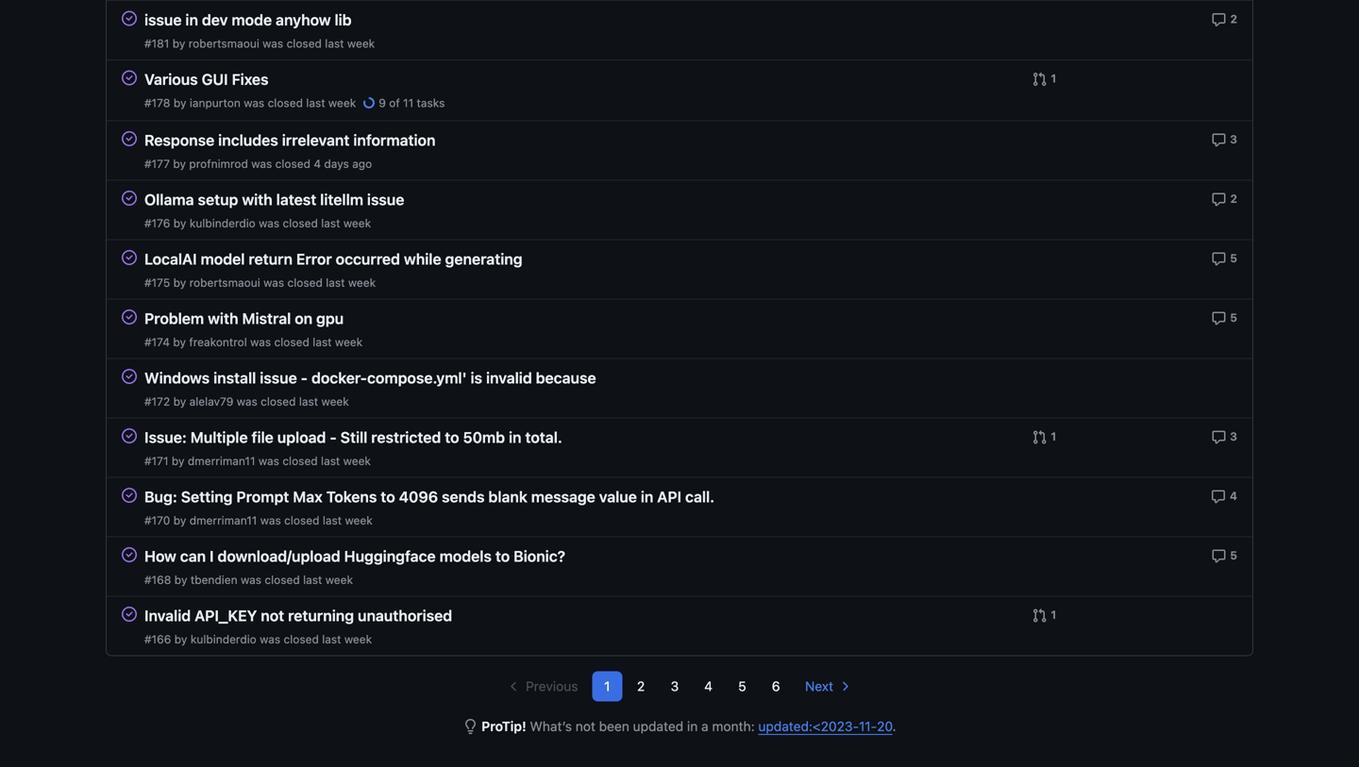 Task type: locate. For each thing, give the bounding box(es) containing it.
robertsmaoui link down dev
[[189, 37, 259, 50]]

0 vertical spatial dmerriman11 link
[[188, 455, 255, 468]]

2 horizontal spatial to
[[496, 548, 510, 566]]

1 horizontal spatial not
[[576, 719, 596, 735]]

0 vertical spatial with
[[242, 191, 273, 209]]

issue down ago
[[367, 191, 405, 209]]

bionic?
[[514, 548, 566, 566]]

bug: setting prompt max tokens to 4096 sends blank message value in api call. link
[[144, 488, 715, 506]]

huggingface
[[344, 548, 436, 566]]

robertsmaoui link for return
[[189, 276, 260, 289]]

2 for ollama setup with latest litellm issue
[[1231, 192, 1238, 205]]

2 vertical spatial to
[[496, 548, 510, 566]]

robertsmaoui link down model
[[189, 276, 260, 289]]

4096
[[399, 488, 438, 506]]

week down gpu
[[335, 336, 363, 349]]

9 closed issue element from the top
[[122, 488, 137, 503]]

1 for issue: multiple file upload - still restricted to 50mb in total.
[[1051, 430, 1057, 443]]

with left latest
[[242, 191, 273, 209]]

week inside bug: setting prompt max tokens to 4096 sends blank message value in api call. #170             by dmerriman11 was closed last week
[[345, 514, 373, 527]]

kulbinderdio down api_key
[[191, 633, 257, 646]]

dmerriman11 link
[[188, 455, 255, 468], [190, 514, 257, 527]]

not inside invalid api_key not returning unauthorised #166             by kulbinderdio was closed last week
[[261, 607, 284, 625]]

by inside ollama setup with latest litellm issue #176             by kulbinderdio was closed last week
[[174, 217, 186, 230]]

by right #176
[[174, 217, 186, 230]]

dmerriman11 inside bug: setting prompt max tokens to 4096 sends blank message value in api call. #170             by dmerriman11 was closed last week
[[190, 514, 257, 527]]

closed issue image left ollama
[[122, 191, 137, 206]]

upload
[[277, 429, 326, 447]]

0 vertical spatial kulbinderdio link
[[190, 217, 256, 230]]

by right #170
[[173, 514, 186, 527]]

0 vertical spatial 4 link
[[1212, 488, 1238, 504]]

git pull request image
[[1033, 72, 1048, 87], [1033, 430, 1048, 445], [1033, 608, 1048, 623]]

3 link for response includes irrelevant information
[[1212, 131, 1238, 148]]

2 vertical spatial git pull request image
[[1033, 608, 1048, 623]]

comment image inside 3 link
[[1212, 430, 1227, 445]]

was down mistral
[[250, 336, 271, 349]]

0 vertical spatial 2
[[1231, 12, 1238, 25]]

2 vertical spatial 1 link
[[1033, 607, 1057, 623]]

0 horizontal spatial -
[[301, 369, 308, 387]]

mode
[[232, 11, 272, 29]]

issue inside issue in dev mode anyhow lib #181             by robertsmaoui was closed last week
[[144, 11, 182, 29]]

2 for issue in dev mode anyhow lib
[[1231, 12, 1238, 25]]

3 link
[[1212, 131, 1238, 148], [1212, 428, 1238, 445], [660, 672, 690, 702]]

0 vertical spatial 2 link
[[1212, 10, 1238, 27]]

3 git pull request image from the top
[[1033, 608, 1048, 623]]

by right #178
[[174, 96, 186, 110]]

closed issue image for problem with mistral on gpu
[[122, 310, 137, 325]]

1 closed issue element from the top
[[122, 10, 137, 26]]

was down file
[[259, 455, 279, 468]]

with
[[242, 191, 273, 209], [208, 310, 238, 328]]

was inside how can i download/upload huggingface models to bionic? #168             by tbendien was closed last week
[[241, 574, 262, 587]]

1 horizontal spatial 4 link
[[1212, 488, 1238, 504]]

3 comment image from the top
[[1212, 489, 1227, 504]]

closed issue element
[[122, 10, 137, 26], [122, 70, 137, 85], [122, 131, 137, 146], [122, 190, 137, 206], [122, 250, 137, 265], [122, 309, 137, 325], [122, 369, 137, 384], [122, 428, 137, 444], [122, 488, 137, 503], [122, 547, 137, 563], [122, 607, 137, 622]]

restricted
[[371, 429, 441, 447]]

0 horizontal spatial 4 link
[[694, 672, 724, 702]]

issue:
[[144, 429, 187, 447]]

last inside the windows install issue - docker-compose.yml' is invalid because #172             by alelav79 was closed last week
[[299, 395, 318, 408]]

1 closed issue image from the top
[[122, 11, 137, 26]]

1 horizontal spatial -
[[330, 429, 337, 447]]

0 vertical spatial git pull request image
[[1033, 72, 1048, 87]]

0 horizontal spatial with
[[208, 310, 238, 328]]

week down "lib"
[[347, 37, 375, 50]]

closed down max
[[284, 514, 320, 527]]

model
[[201, 250, 245, 268]]

#174
[[144, 336, 170, 349]]

information
[[353, 131, 436, 149]]

irrelevant
[[282, 131, 350, 149]]

last down returning
[[322, 633, 341, 646]]

robertsmaoui down dev
[[189, 37, 259, 50]]

comment image for problem with mistral on gpu
[[1212, 311, 1227, 326]]

1 vertical spatial not
[[576, 719, 596, 735]]

response
[[144, 131, 215, 149]]

closed issue element for issue in dev mode anyhow lib
[[122, 10, 137, 26]]

0 vertical spatial robertsmaoui
[[189, 37, 259, 50]]

1 vertical spatial kulbinderdio
[[191, 633, 257, 646]]

was inside the windows install issue - docker-compose.yml' is invalid because #172             by alelav79 was closed last week
[[237, 395, 258, 408]]

5 comment image from the top
[[1212, 549, 1227, 564]]

7 closed issue element from the top
[[122, 369, 137, 384]]

dmerriman11 link down 'setting'
[[190, 514, 257, 527]]

was inside bug: setting prompt max tokens to 4096 sends blank message value in api call. #170             by dmerriman11 was closed last week
[[260, 514, 281, 527]]

api_key
[[195, 607, 257, 625]]

3 1 link from the top
[[1033, 607, 1057, 623]]

closed issue element for response includes irrelevant information
[[122, 131, 137, 146]]

1 vertical spatial 3
[[1230, 430, 1238, 443]]

dmerriman11
[[188, 455, 255, 468], [190, 514, 257, 527]]

kulbinderdio inside invalid api_key not returning unauthorised #166             by kulbinderdio was closed last week
[[191, 633, 257, 646]]

windows install issue - docker-compose.yml' is invalid because #172             by alelav79 was closed last week
[[144, 369, 596, 408]]

0 vertical spatial 1 link
[[1033, 70, 1057, 87]]

1 vertical spatial issue
[[367, 191, 405, 209]]

closed issue image left dev
[[122, 11, 137, 26]]

last inside how can i download/upload huggingface models to bionic? #168             by tbendien was closed last week
[[303, 574, 322, 587]]

1 comment image from the top
[[1212, 132, 1227, 148]]

week inside issue in dev mode anyhow lib #181             by robertsmaoui was closed last week
[[347, 37, 375, 50]]

0 vertical spatial 3 link
[[1212, 131, 1238, 148]]

1 vertical spatial 1 link
[[1033, 428, 1057, 445]]

2 vertical spatial comment image
[[1212, 489, 1227, 504]]

last inside localai model return error occurred while generating #175             by robertsmaoui was closed last week
[[326, 276, 345, 289]]

updated:<2023-11-20 link
[[759, 719, 893, 735]]

last down the litellm on the top of the page
[[321, 217, 340, 230]]

closed issue element left dev
[[122, 10, 137, 26]]

1 vertical spatial robertsmaoui
[[189, 276, 260, 289]]

closed down invalid api_key not returning unauthorised "link"
[[284, 633, 319, 646]]

2 comment image from the top
[[1212, 251, 1227, 267]]

0 vertical spatial closed issue image
[[122, 70, 137, 85]]

multiple
[[191, 429, 248, 447]]

closed issue element left invalid
[[122, 607, 137, 622]]

1 vertical spatial -
[[330, 429, 337, 447]]

problem
[[144, 310, 204, 328]]

1 for invalid api_key not returning unauthorised
[[1051, 609, 1057, 622]]

was down return
[[264, 276, 284, 289]]

closed down upload
[[283, 455, 318, 468]]

0 vertical spatial 4
[[314, 157, 321, 170]]

2 closed issue image from the top
[[122, 250, 137, 265]]

closed issue image left response
[[122, 131, 137, 146]]

by inside bug: setting prompt max tokens to 4096 sends blank message value in api call. #170             by dmerriman11 was closed last week
[[173, 514, 186, 527]]

0 horizontal spatial issue
[[144, 11, 182, 29]]

closed inside the windows install issue - docker-compose.yml' is invalid because #172             by alelav79 was closed last week
[[261, 395, 296, 408]]

comment image inside 4 link
[[1212, 489, 1227, 504]]

last up upload
[[299, 395, 318, 408]]

week down the litellm on the top of the page
[[344, 217, 371, 230]]

#176
[[144, 217, 170, 230]]

0 vertical spatial to
[[445, 429, 459, 447]]

in inside issue in dev mode anyhow lib #181             by robertsmaoui was closed last week
[[185, 11, 198, 29]]

issue right "install"
[[260, 369, 297, 387]]

0 vertical spatial -
[[301, 369, 308, 387]]

closed inside issue in dev mode anyhow lib #181             by robertsmaoui was closed last week
[[287, 37, 322, 50]]

5 link
[[1212, 250, 1238, 267], [1212, 309, 1238, 326], [1212, 547, 1238, 564], [727, 672, 758, 702]]

occurred
[[336, 250, 400, 268]]

1 vertical spatial robertsmaoui link
[[189, 276, 260, 289]]

robertsmaoui down model
[[189, 276, 260, 289]]

1
[[1051, 72, 1057, 85], [1051, 430, 1057, 443], [1051, 609, 1057, 622], [604, 679, 610, 694]]

closed issue image
[[122, 11, 137, 26], [122, 131, 137, 146], [122, 191, 137, 206], [122, 310, 137, 325], [122, 369, 137, 384], [122, 488, 137, 503], [122, 548, 137, 563], [122, 607, 137, 622]]

comment image inside the 5 link
[[1212, 251, 1227, 267]]

0 horizontal spatial not
[[261, 607, 284, 625]]

not left 'been'
[[576, 719, 596, 735]]

5 closed issue element from the top
[[122, 250, 137, 265]]

5 closed issue image from the top
[[122, 369, 137, 384]]

issue up #181
[[144, 11, 182, 29]]

5 link for how can i download/upload huggingface models to bionic?
[[1212, 547, 1238, 564]]

closed issue image left bug:
[[122, 488, 137, 503]]

light bulb image
[[463, 719, 478, 735]]

by inside issue in dev mode anyhow lib #181             by robertsmaoui was closed last week
[[173, 37, 185, 50]]

week inside the windows install issue - docker-compose.yml' is invalid because #172             by alelav79 was closed last week
[[321, 395, 349, 408]]

still
[[341, 429, 368, 447]]

last up returning
[[303, 574, 322, 587]]

to left 50mb
[[445, 429, 459, 447]]

1 vertical spatial comment image
[[1212, 251, 1227, 267]]

1 vertical spatial 2 link
[[1212, 190, 1238, 207]]

4 closed issue element from the top
[[122, 190, 137, 206]]

kulbinderdio link down api_key
[[191, 633, 257, 646]]

2 vertical spatial 4
[[705, 679, 713, 694]]

was inside invalid api_key not returning unauthorised #166             by kulbinderdio was closed last week
[[260, 633, 281, 646]]

to inside issue: multiple file upload - still restricted to 50mb in total. #171             by dmerriman11 was closed last week
[[445, 429, 459, 447]]

last inside bug: setting prompt max tokens to 4096 sends blank message value in api call. #170             by dmerriman11 was closed last week
[[323, 514, 342, 527]]

#171
[[144, 455, 169, 468]]

closed issue element left various on the left top
[[122, 70, 137, 85]]

0 vertical spatial 3
[[1230, 133, 1238, 146]]

0 vertical spatial robertsmaoui link
[[189, 37, 259, 50]]

invalid api_key not returning unauthorised link
[[144, 607, 452, 625]]

1 link for total.
[[1033, 428, 1057, 445]]

was down includes
[[251, 157, 272, 170]]

closed up file
[[261, 395, 296, 408]]

- left still
[[330, 429, 337, 447]]

not right api_key
[[261, 607, 284, 625]]

closed inside bug: setting prompt max tokens to 4096 sends blank message value in api call. #170             by dmerriman11 was closed last week
[[284, 514, 320, 527]]

0 vertical spatial kulbinderdio
[[190, 217, 256, 230]]

week inside localai model return error occurred while generating #175             by robertsmaoui was closed last week
[[348, 276, 376, 289]]

lib
[[335, 11, 352, 29]]

0 vertical spatial dmerriman11
[[188, 455, 255, 468]]

was inside 'response includes irrelevant information #177             by profnimrod was closed 4 days ago'
[[251, 157, 272, 170]]

by right #177
[[173, 157, 186, 170]]

2 vertical spatial 2
[[637, 679, 645, 694]]

10 closed issue element from the top
[[122, 547, 137, 563]]

closed issue element left bug:
[[122, 488, 137, 503]]

2 comment image from the top
[[1212, 192, 1227, 207]]

4 inside 'response includes irrelevant information #177             by profnimrod was closed 4 days ago'
[[314, 157, 321, 170]]

max
[[293, 488, 323, 506]]

1 horizontal spatial with
[[242, 191, 273, 209]]

0 vertical spatial not
[[261, 607, 284, 625]]

1 vertical spatial git pull request image
[[1033, 430, 1048, 445]]

1 for various gui fixes
[[1051, 72, 1057, 85]]

comment image
[[1212, 12, 1227, 27], [1212, 192, 1227, 207], [1212, 311, 1227, 326], [1212, 430, 1227, 445], [1212, 549, 1227, 564]]

4 comment image from the top
[[1212, 430, 1227, 445]]

week down how can i download/upload huggingface models to bionic? link
[[325, 574, 353, 587]]

closed down on
[[274, 336, 310, 349]]

1 horizontal spatial issue
[[260, 369, 297, 387]]

protip!
[[482, 719, 527, 735]]

3 inside "pagination" "navigation"
[[671, 679, 679, 694]]

to left 4096
[[381, 488, 395, 506]]

month:
[[712, 719, 755, 735]]

0 horizontal spatial to
[[381, 488, 395, 506]]

5
[[1230, 252, 1238, 265], [1230, 311, 1238, 324], [1230, 549, 1238, 562], [739, 679, 747, 694]]

2 1 link from the top
[[1033, 428, 1057, 445]]

closed issue element left issue:
[[122, 428, 137, 444]]

2 link
[[1212, 10, 1238, 27], [1212, 190, 1238, 207], [626, 672, 656, 702]]

7 closed issue image from the top
[[122, 548, 137, 563]]

next
[[805, 679, 834, 694]]

1 link
[[1033, 70, 1057, 87], [1033, 428, 1057, 445], [1033, 607, 1057, 623]]

freakontrol link
[[189, 336, 247, 349]]

sends
[[442, 488, 485, 506]]

dmerriman11 link down multiple
[[188, 455, 255, 468]]

how can i download/upload huggingface models to bionic? #168             by tbendien was closed last week
[[144, 548, 566, 587]]

closed issue element left response
[[122, 131, 137, 146]]

1 closed issue image from the top
[[122, 70, 137, 85]]

includes
[[218, 131, 278, 149]]

localai
[[144, 250, 197, 268]]

1 vertical spatial 2
[[1231, 192, 1238, 205]]

closed issue element left localai
[[122, 250, 137, 265]]

install
[[213, 369, 256, 387]]

docker-
[[312, 369, 367, 387]]

last down gpu
[[313, 336, 332, 349]]

by inside how can i download/upload huggingface models to bionic? #168             by tbendien was closed last week
[[174, 574, 187, 587]]

return
[[249, 250, 293, 268]]

1 vertical spatial kulbinderdio link
[[191, 633, 257, 646]]

week inside ollama setup with latest litellm issue #176             by kulbinderdio was closed last week
[[344, 217, 371, 230]]

ollama setup with latest litellm issue #176             by kulbinderdio was closed last week
[[144, 191, 405, 230]]

closed issue element left the "problem"
[[122, 309, 137, 325]]

3 comment image from the top
[[1212, 311, 1227, 326]]

closed down response includes irrelevant information link
[[275, 157, 311, 170]]

week down returning
[[344, 633, 372, 646]]

was inside problem with mistral on gpu #174             by freakontrol was closed last week
[[250, 336, 271, 349]]

dmerriman11 down 'setting'
[[190, 514, 257, 527]]

by right #171
[[172, 455, 185, 468]]

2 git pull request image from the top
[[1033, 430, 1048, 445]]

6 closed issue element from the top
[[122, 309, 137, 325]]

week down still
[[343, 455, 371, 468]]

8 closed issue image from the top
[[122, 607, 137, 622]]

closed issue image left windows
[[122, 369, 137, 384]]

mistral
[[242, 310, 291, 328]]

3 closed issue image from the top
[[122, 429, 137, 444]]

closed issue image for issue in dev mode anyhow lib
[[122, 11, 137, 26]]

by right #174
[[173, 336, 186, 349]]

2 vertical spatial 3
[[671, 679, 679, 694]]

not
[[261, 607, 284, 625], [576, 719, 596, 735]]

week down occurred
[[348, 276, 376, 289]]

1 vertical spatial 3 link
[[1212, 428, 1238, 445]]

kulbinderdio inside ollama setup with latest litellm issue #176             by kulbinderdio was closed last week
[[190, 217, 256, 230]]

2 inside "pagination" "navigation"
[[637, 679, 645, 694]]

1 vertical spatial closed issue image
[[122, 250, 137, 265]]

dmerriman11 down multiple
[[188, 455, 255, 468]]

comment image
[[1212, 132, 1227, 148], [1212, 251, 1227, 267], [1212, 489, 1227, 504]]

closed issue image left invalid
[[122, 607, 137, 622]]

11 closed issue element from the top
[[122, 607, 137, 622]]

closed issue image left localai
[[122, 250, 137, 265]]

kulbinderdio down 'setup'
[[190, 217, 256, 230]]

closed down error
[[287, 276, 323, 289]]

last down issue: multiple file upload - still restricted to 50mb in total. link
[[321, 455, 340, 468]]

11-
[[859, 719, 877, 735]]

0 vertical spatial comment image
[[1212, 132, 1227, 148]]

by right #181
[[173, 37, 185, 50]]

closed issue image
[[122, 70, 137, 85], [122, 250, 137, 265], [122, 429, 137, 444]]

closed issue element for how can i download/upload huggingface models to bionic?
[[122, 547, 137, 563]]

footer
[[0, 737, 1360, 768]]

last down tokens in the bottom left of the page
[[323, 514, 342, 527]]

comment image for how can i download/upload huggingface models to bionic?
[[1212, 549, 1227, 564]]

last down the localai model return error occurred while generating link
[[326, 276, 345, 289]]

closed issue element left windows
[[122, 369, 137, 384]]

tbendien
[[191, 574, 238, 587]]

0 vertical spatial issue
[[144, 11, 182, 29]]

-
[[301, 369, 308, 387], [330, 429, 337, 447]]

4 closed issue image from the top
[[122, 310, 137, 325]]

robertsmaoui link
[[189, 37, 259, 50], [189, 276, 260, 289]]

2 vertical spatial issue
[[260, 369, 297, 387]]

0 horizontal spatial 4
[[314, 157, 321, 170]]

week down tokens in the bottom left of the page
[[345, 514, 373, 527]]

closed inside ollama setup with latest litellm issue #176             by kulbinderdio was closed last week
[[283, 217, 318, 230]]

by right #166
[[174, 633, 187, 646]]

in left dev
[[185, 11, 198, 29]]

closed down the anyhow
[[287, 37, 322, 50]]

closed issue element for issue: multiple file upload - still restricted to 50mb in total.
[[122, 428, 137, 444]]

1 comment image from the top
[[1212, 12, 1227, 27]]

1 vertical spatial dmerriman11
[[190, 514, 257, 527]]

to left bionic?
[[496, 548, 510, 566]]

1 horizontal spatial to
[[445, 429, 459, 447]]

8 closed issue element from the top
[[122, 428, 137, 444]]

4
[[314, 157, 321, 170], [1230, 490, 1238, 503], [705, 679, 713, 694]]

models
[[440, 548, 492, 566]]

1 vertical spatial dmerriman11 link
[[190, 514, 257, 527]]

1 vertical spatial to
[[381, 488, 395, 506]]

kulbinderdio link down 'setup'
[[190, 217, 256, 230]]

dmerriman11 inside issue: multiple file upload - still restricted to 50mb in total. #171             by dmerriman11 was closed last week
[[188, 455, 255, 468]]

comment image for issue: multiple file upload - still restricted to 50mb in total.
[[1212, 430, 1227, 445]]

2 closed issue element from the top
[[122, 70, 137, 85]]

2 closed issue image from the top
[[122, 131, 137, 146]]

closed issue element left ollama
[[122, 190, 137, 206]]

in left total.
[[509, 429, 522, 447]]

was down mode
[[263, 37, 283, 50]]

with up freakontrol link
[[208, 310, 238, 328]]

was down prompt
[[260, 514, 281, 527]]

was down invalid api_key not returning unauthorised "link"
[[260, 633, 281, 646]]

6 closed issue image from the top
[[122, 488, 137, 503]]

1 link for last
[[1033, 607, 1057, 623]]

closed inside issue: multiple file upload - still restricted to 50mb in total. #171             by dmerriman11 was closed last week
[[283, 455, 318, 468]]

closed issue element left how
[[122, 547, 137, 563]]

#168
[[144, 574, 171, 587]]

closed issue image left issue:
[[122, 429, 137, 444]]

closed issue image left the "problem"
[[122, 310, 137, 325]]

closed down download/upload
[[265, 574, 300, 587]]

closed issue element for bug: setting prompt max tokens to 4096 sends blank message value in api call.
[[122, 488, 137, 503]]

message
[[531, 488, 596, 506]]

last down "lib"
[[325, 37, 344, 50]]

was down "install"
[[237, 395, 258, 408]]

- left docker-
[[301, 369, 308, 387]]

2 horizontal spatial 4
[[1230, 490, 1238, 503]]

2 horizontal spatial issue
[[367, 191, 405, 209]]

robertsmaoui
[[189, 37, 259, 50], [189, 276, 260, 289]]

error
[[296, 250, 332, 268]]

week inside issue: multiple file upload - still restricted to 50mb in total. #171             by dmerriman11 was closed last week
[[343, 455, 371, 468]]

by right the #168
[[174, 574, 187, 587]]

3 closed issue image from the top
[[122, 191, 137, 206]]

tbendien link
[[191, 574, 238, 587]]

2 vertical spatial closed issue image
[[122, 429, 137, 444]]

closed issue image for ollama setup with latest litellm issue
[[122, 191, 137, 206]]

1 horizontal spatial 4
[[705, 679, 713, 694]]

1 git pull request image from the top
[[1033, 72, 1048, 87]]

2 link for issue in dev mode anyhow lib
[[1212, 10, 1238, 27]]

gui
[[202, 70, 228, 88]]

1 vertical spatial with
[[208, 310, 238, 328]]

closed issue image left various on the left top
[[122, 70, 137, 85]]

was down ollama setup with latest litellm issue link
[[259, 217, 280, 230]]

windows
[[144, 369, 210, 387]]

by right #175
[[173, 276, 186, 289]]

tokens
[[326, 488, 377, 506]]

3 closed issue element from the top
[[122, 131, 137, 146]]

5 link for localai model return error occurred while generating
[[1212, 250, 1238, 267]]

last up irrelevant
[[306, 96, 325, 110]]

closed issue image left how
[[122, 548, 137, 563]]

profnimrod
[[189, 157, 248, 170]]

issue
[[144, 11, 182, 29], [367, 191, 405, 209], [260, 369, 297, 387]]

closed issue image for localai model return error occurred while generating
[[122, 250, 137, 265]]

week down docker-
[[321, 395, 349, 408]]

by inside invalid api_key not returning unauthorised #166             by kulbinderdio was closed last week
[[174, 633, 187, 646]]

not for what's
[[576, 719, 596, 735]]

various gui fixes link
[[144, 70, 269, 88]]

1 vertical spatial 4
[[1230, 490, 1238, 503]]

dmerriman11 link for multiple
[[188, 455, 255, 468]]

was down download/upload
[[241, 574, 262, 587]]



Task type: vqa. For each thing, say whether or not it's contained in the screenshot.
Training link
no



Task type: describe. For each thing, give the bounding box(es) containing it.
last inside invalid api_key not returning unauthorised #166             by kulbinderdio was closed last week
[[322, 633, 341, 646]]

issue: multiple file upload - still restricted to 50mb in total. #171             by dmerriman11 was closed last week
[[144, 429, 563, 468]]

file
[[252, 429, 274, 447]]

by inside the windows install issue - docker-compose.yml' is invalid because #172             by alelav79 was closed last week
[[173, 395, 186, 408]]

closed inside 'response includes irrelevant information #177             by profnimrod was closed 4 days ago'
[[275, 157, 311, 170]]

robertsmaoui link for dev
[[189, 37, 259, 50]]

6 link
[[761, 672, 791, 702]]

9 of 11 tasks
[[379, 96, 445, 110]]

value
[[599, 488, 637, 506]]

been
[[599, 719, 630, 735]]

download/upload
[[218, 548, 341, 566]]

by inside issue: multiple file upload - still restricted to 50mb in total. #171             by dmerriman11 was closed last week
[[172, 455, 185, 468]]

closed inside problem with mistral on gpu #174             by freakontrol was closed last week
[[274, 336, 310, 349]]

- inside the windows install issue - docker-compose.yml' is invalid because #172             by alelav79 was closed last week
[[301, 369, 308, 387]]

#178             by ianpurton was closed last week
[[144, 96, 356, 110]]

freakontrol
[[189, 336, 247, 349]]

was inside localai model return error occurred while generating #175             by robertsmaoui was closed last week
[[264, 276, 284, 289]]

updated:<2023-
[[759, 719, 859, 735]]

1 1 link from the top
[[1033, 70, 1057, 87]]

ago
[[352, 157, 372, 170]]

invalid
[[486, 369, 532, 387]]

closed issue image for various gui fixes
[[122, 70, 137, 85]]

localai model return error occurred while generating link
[[144, 250, 523, 268]]

closed issue image for windows install issue - docker-compose.yml' is invalid because
[[122, 369, 137, 384]]

5 for problem with mistral on gpu
[[1230, 311, 1238, 324]]

9
[[379, 96, 386, 110]]

5 for localai model return error occurred while generating
[[1230, 252, 1238, 265]]

in inside issue: multiple file upload - still restricted to 50mb in total. #171             by dmerriman11 was closed last week
[[509, 429, 522, 447]]

closed issue element for ollama setup with latest litellm issue
[[122, 190, 137, 206]]

to inside how can i download/upload huggingface models to bionic? #168             by tbendien was closed last week
[[496, 548, 510, 566]]

3 for issue: multiple file upload - still restricted to 50mb in total.
[[1230, 430, 1238, 443]]

problem with mistral on gpu link
[[144, 310, 344, 328]]

closed inside how can i download/upload huggingface models to bionic? #168             by tbendien was closed last week
[[265, 574, 300, 587]]

week inside invalid api_key not returning unauthorised #166             by kulbinderdio was closed last week
[[344, 633, 372, 646]]

issue inside the windows install issue - docker-compose.yml' is invalid because #172             by alelav79 was closed last week
[[260, 369, 297, 387]]

in left a
[[687, 719, 698, 735]]

to inside bug: setting prompt max tokens to 4096 sends blank message value in api call. #170             by dmerriman11 was closed last week
[[381, 488, 395, 506]]

closed issue image for issue: multiple file upload - still restricted to 50mb in total.
[[122, 429, 137, 444]]

by inside 'response includes irrelevant information #177             by profnimrod was closed 4 days ago'
[[173, 157, 186, 170]]

while
[[404, 250, 442, 268]]

closed issue element for various gui fixes
[[122, 70, 137, 85]]

by inside problem with mistral on gpu #174             by freakontrol was closed last week
[[173, 336, 186, 349]]

setup
[[198, 191, 238, 209]]

5 link for problem with mistral on gpu
[[1212, 309, 1238, 326]]

3 for response includes irrelevant information
[[1230, 133, 1238, 146]]

3 link for issue: multiple file upload - still restricted to 50mb in total.
[[1212, 428, 1238, 445]]

windows install issue - docker-compose.yml' is invalid because link
[[144, 369, 596, 387]]

1 inside "pagination" "navigation"
[[604, 679, 610, 694]]

2 link for ollama setup with latest litellm issue
[[1212, 190, 1238, 207]]

issue in dev mode anyhow lib #181             by robertsmaoui was closed last week
[[144, 11, 375, 50]]

is
[[471, 369, 483, 387]]

closed issue image for response includes irrelevant information
[[122, 131, 137, 146]]

gpu
[[316, 310, 344, 328]]

git pull request image for last
[[1033, 608, 1048, 623]]

closed issue element for invalid api_key not returning unauthorised
[[122, 607, 137, 622]]

a
[[702, 719, 709, 735]]

call.
[[686, 488, 715, 506]]

4 inside "pagination" "navigation"
[[705, 679, 713, 694]]

returning
[[288, 607, 354, 625]]

protip! what's not been updated in a month: updated:<2023-11-20 .
[[482, 719, 897, 735]]

last inside ollama setup with latest litellm issue #176             by kulbinderdio was closed last week
[[321, 217, 340, 230]]

of
[[389, 96, 400, 110]]

total.
[[525, 429, 563, 447]]

alelav79
[[189, 395, 234, 408]]

dev
[[202, 11, 228, 29]]

ollama
[[144, 191, 194, 209]]

closed issue image for invalid api_key not returning unauthorised
[[122, 607, 137, 622]]

various gui fixes
[[144, 70, 269, 88]]

i
[[210, 548, 214, 566]]

#175
[[144, 276, 170, 289]]

problem with mistral on gpu #174             by freakontrol was closed last week
[[144, 310, 363, 349]]

#177
[[144, 157, 170, 170]]

bug: setting prompt max tokens to 4096 sends blank message value in api call. #170             by dmerriman11 was closed last week
[[144, 488, 715, 527]]

invalid api_key not returning unauthorised #166             by kulbinderdio was closed last week
[[144, 607, 452, 646]]

with inside ollama setup with latest litellm issue #176             by kulbinderdio was closed last week
[[242, 191, 273, 209]]

was inside issue: multiple file upload - still restricted to 50mb in total. #171             by dmerriman11 was closed last week
[[259, 455, 279, 468]]

various
[[144, 70, 198, 88]]

comment image for week
[[1212, 251, 1227, 267]]

closed issue element for windows install issue - docker-compose.yml' is invalid because
[[122, 369, 137, 384]]

week left 9 on the left
[[328, 96, 356, 110]]

.
[[893, 719, 897, 735]]

kulbinderdio link for setup
[[190, 217, 256, 230]]

issue inside ollama setup with latest litellm issue #176             by kulbinderdio was closed last week
[[367, 191, 405, 209]]

generating
[[445, 250, 523, 268]]

ianpurton
[[190, 96, 241, 110]]

updated
[[633, 719, 684, 735]]

5 inside "pagination" "navigation"
[[739, 679, 747, 694]]

was inside ollama setup with latest litellm issue #176             by kulbinderdio was closed last week
[[259, 217, 280, 230]]

1 vertical spatial 4 link
[[694, 672, 724, 702]]

comment image for issue in dev mode anyhow lib
[[1212, 12, 1227, 27]]

dmerriman11 link for setting
[[190, 514, 257, 527]]

in inside bug: setting prompt max tokens to 4096 sends blank message value in api call. #170             by dmerriman11 was closed last week
[[641, 488, 654, 506]]

last inside issue in dev mode anyhow lib #181             by robertsmaoui was closed last week
[[325, 37, 344, 50]]

alelav79 link
[[189, 395, 234, 408]]

invalid
[[144, 607, 191, 625]]

litellm
[[320, 191, 364, 209]]

not for api_key
[[261, 607, 284, 625]]

last inside issue: multiple file upload - still restricted to 50mb in total. #171             by dmerriman11 was closed last week
[[321, 455, 340, 468]]

comment image for ollama setup with latest litellm issue
[[1212, 192, 1227, 207]]

profnimrod link
[[189, 157, 248, 170]]

localai model return error occurred while generating #175             by robertsmaoui was closed last week
[[144, 250, 523, 289]]

5 for how can i download/upload huggingface models to bionic?
[[1230, 549, 1238, 562]]

anyhow
[[276, 11, 331, 29]]

blank
[[489, 488, 528, 506]]

50mb
[[463, 429, 505, 447]]

previous
[[526, 679, 578, 694]]

week inside problem with mistral on gpu #174             by freakontrol was closed last week
[[335, 336, 363, 349]]

on
[[295, 310, 313, 328]]

setting
[[181, 488, 233, 506]]

how
[[144, 548, 176, 566]]

robertsmaoui inside localai model return error occurred while generating #175             by robertsmaoui was closed last week
[[189, 276, 260, 289]]

closed issue image for how can i download/upload huggingface models to bionic?
[[122, 548, 137, 563]]

closed issue element for localai model return error occurred while generating
[[122, 250, 137, 265]]

with inside problem with mistral on gpu #174             by freakontrol was closed last week
[[208, 310, 238, 328]]

#170
[[144, 514, 170, 527]]

response includes irrelevant information link
[[144, 131, 436, 149]]

next link
[[795, 672, 863, 702]]

week inside how can i download/upload huggingface models to bionic? #168             by tbendien was closed last week
[[325, 574, 353, 587]]

was down fixes
[[244, 96, 265, 110]]

6
[[772, 679, 780, 694]]

bug:
[[144, 488, 177, 506]]

last inside problem with mistral on gpu #174             by freakontrol was closed last week
[[313, 336, 332, 349]]

#172
[[144, 395, 170, 408]]

by inside localai model return error occurred while generating #175             by robertsmaoui was closed last week
[[173, 276, 186, 289]]

comment image for call.
[[1212, 489, 1227, 504]]

#181
[[144, 37, 169, 50]]

issue: multiple file upload - still restricted to 50mb in total. link
[[144, 429, 563, 447]]

20
[[877, 719, 893, 735]]

tasks
[[417, 96, 445, 110]]

kulbinderdio link for api_key
[[191, 633, 257, 646]]

prompt
[[236, 488, 289, 506]]

- inside issue: multiple file upload - still restricted to 50mb in total. #171             by dmerriman11 was closed last week
[[330, 429, 337, 447]]

git pull request image for total.
[[1033, 430, 1048, 445]]

closed issue image for bug: setting prompt max tokens to 4096 sends blank message value in api call.
[[122, 488, 137, 503]]

robertsmaoui inside issue in dev mode anyhow lib #181             by robertsmaoui was closed last week
[[189, 37, 259, 50]]

pagination navigation
[[497, 672, 863, 702]]

#178
[[144, 96, 170, 110]]

closed issue element for problem with mistral on gpu
[[122, 309, 137, 325]]

2 vertical spatial 3 link
[[660, 672, 690, 702]]

2 vertical spatial 2 link
[[626, 672, 656, 702]]

days
[[324, 157, 349, 170]]

closed up response includes irrelevant information link
[[268, 96, 303, 110]]

closed inside localai model return error occurred while generating #175             by robertsmaoui was closed last week
[[287, 276, 323, 289]]

#166
[[144, 633, 171, 646]]

because
[[536, 369, 596, 387]]

closed inside invalid api_key not returning unauthorised #166             by kulbinderdio was closed last week
[[284, 633, 319, 646]]

ollama setup with latest litellm issue link
[[144, 191, 405, 209]]

was inside issue in dev mode anyhow lib #181             by robertsmaoui was closed last week
[[263, 37, 283, 50]]

what's
[[530, 719, 572, 735]]



